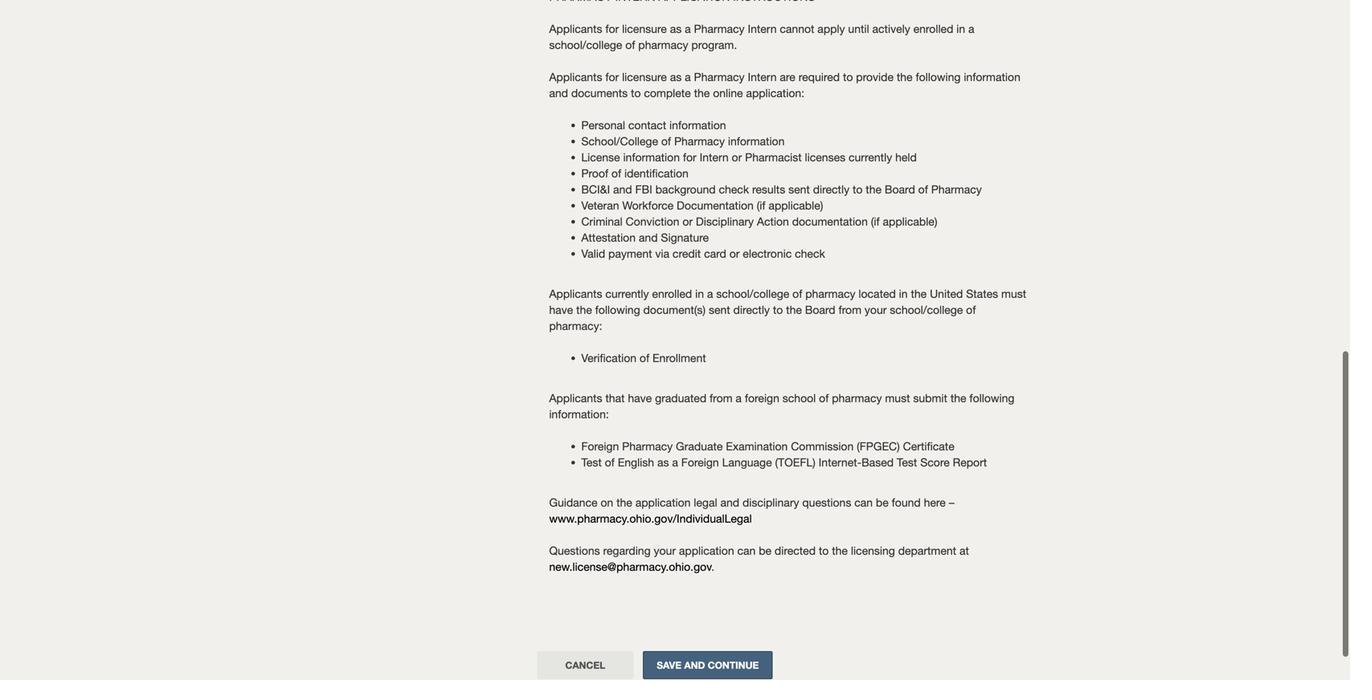 Task type: describe. For each thing, give the bounding box(es) containing it.
language
[[722, 456, 772, 469]]

directly inside applicants currently enrolled in a school/college of pharmacy located in the united states must have the following document(s) sent directly to the board from your school/college of pharmacy:
[[733, 303, 770, 317]]

1 horizontal spatial applicable)
[[883, 215, 938, 228]]

pharmacy inside applicants for licensure as a pharmacy intern cannot apply until actively enrolled in a school/college of pharmacy program.
[[638, 38, 688, 51]]

report
[[953, 456, 987, 469]]

directed
[[775, 545, 816, 558]]

documents
[[571, 86, 628, 100]]

new.license@pharmacy.ohio.gov link
[[549, 561, 712, 574]]

verification
[[581, 352, 637, 365]]

based
[[862, 456, 894, 469]]

currently inside 'personal contact information school/college of pharmacy information license information for intern or pharmacist licenses currently held proof of identification bci&i and fbi background check results sent directly to the board of pharmacy veteran workforce documentation (if applicable) criminal conviction or disciplinary action documentation (if applicable) attestation and signature valid payment via credit card or electronic check'
[[849, 151, 892, 164]]

to inside questions regarding your application can be directed to the licensing department at new.license@pharmacy.ohio.gov .
[[819, 545, 829, 558]]

for for of
[[605, 22, 619, 35]]

as for complete
[[670, 70, 682, 84]]

sent inside 'personal contact information school/college of pharmacy information license information for intern or pharmacist licenses currently held proof of identification bci&i and fbi background check results sent directly to the board of pharmacy veteran workforce documentation (if applicable) criminal conviction or disciplinary action documentation (if applicable) attestation and signature valid payment via credit card or electronic check'
[[789, 183, 810, 196]]

documentation
[[792, 215, 868, 228]]

documentation
[[677, 199, 754, 212]]

questions regarding your application can be directed to the licensing department at new.license@pharmacy.ohio.gov .
[[549, 545, 969, 574]]

score
[[920, 456, 950, 469]]

1 vertical spatial (if
[[871, 215, 880, 228]]

guidance on the application legal and disciplinary questions can be found here – www.pharmacy.ohio.gov/individuallegal
[[549, 496, 955, 526]]

of inside applicants for licensure as a pharmacy intern cannot apply until actively enrolled in a school/college of pharmacy program.
[[625, 38, 635, 51]]

foreign pharmacy graduate examination commission (fpgec) certificate test of english as a foreign language (toefl) internet-based test score report
[[581, 440, 987, 469]]

2 vertical spatial or
[[730, 247, 740, 260]]

pharmacy:
[[549, 319, 602, 333]]

(fpgec)
[[857, 440, 900, 453]]

conviction
[[626, 215, 680, 228]]

a inside applicants currently enrolled in a school/college of pharmacy located in the united states must have the following document(s) sent directly to the board from your school/college of pharmacy:
[[707, 287, 713, 301]]

signature
[[661, 231, 709, 244]]

to inside applicants currently enrolled in a school/college of pharmacy located in the united states must have the following document(s) sent directly to the board from your school/college of pharmacy:
[[773, 303, 783, 317]]

the inside guidance on the application legal and disciplinary questions can be found here – www.pharmacy.ohio.gov/individuallegal
[[617, 496, 632, 510]]

board inside 'personal contact information school/college of pharmacy information license information for intern or pharmacist licenses currently held proof of identification bci&i and fbi background check results sent directly to the board of pharmacy veteran workforce documentation (if applicable) criminal conviction or disciplinary action documentation (if applicable) attestation and signature valid payment via credit card or electronic check'
[[885, 183, 915, 196]]

licensing
[[851, 545, 895, 558]]

school/college inside applicants for licensure as a pharmacy intern cannot apply until actively enrolled in a school/college of pharmacy program.
[[549, 38, 622, 51]]

internet-
[[819, 456, 862, 469]]

criminal
[[581, 215, 623, 228]]

pharmacy inside the applicants that have graduated from a foreign school of pharmacy must submit the following information:
[[832, 392, 882, 405]]

united
[[930, 287, 963, 301]]

licensure for to
[[622, 70, 667, 84]]

can inside questions regarding your application can be directed to the licensing department at new.license@pharmacy.ohio.gov .
[[737, 545, 756, 558]]

veteran
[[581, 199, 619, 212]]

1 test from the left
[[581, 456, 602, 469]]

applicants for school/college
[[549, 22, 602, 35]]

valid
[[581, 247, 605, 260]]

workforce
[[622, 199, 674, 212]]

www.pharmacy.ohio.gov/individuallegal
[[549, 512, 752, 526]]

graduate
[[676, 440, 723, 453]]

applicants currently enrolled in a school/college of pharmacy located in the united states must have the following document(s) sent directly to the board from your school/college of pharmacy:
[[549, 287, 1026, 333]]

applicants for have
[[549, 287, 602, 301]]

the inside the applicants that have graduated from a foreign school of pharmacy must submit the following information:
[[951, 392, 967, 405]]

provide
[[856, 70, 894, 84]]

applicants for licensure as a pharmacy intern cannot apply until actively enrolled in a school/college of pharmacy program.
[[549, 22, 975, 51]]

background
[[656, 183, 716, 196]]

actively
[[872, 22, 910, 35]]

intern for cannot
[[748, 22, 777, 35]]

that
[[605, 392, 625, 405]]

of inside foreign pharmacy graduate examination commission (fpgec) certificate test of english as a foreign language (toefl) internet-based test score report
[[605, 456, 615, 469]]

0 vertical spatial or
[[732, 151, 742, 164]]

document(s)
[[643, 303, 706, 317]]

legal
[[694, 496, 717, 510]]

to left complete
[[631, 86, 641, 100]]

a inside foreign pharmacy graduate examination commission (fpgec) certificate test of english as a foreign language (toefl) internet-based test score report
[[672, 456, 678, 469]]

0 horizontal spatial (if
[[757, 199, 766, 212]]

directly inside 'personal contact information school/college of pharmacy information license information for intern or pharmacist licenses currently held proof of identification bci&i and fbi background check results sent directly to the board of pharmacy veteran workforce documentation (if applicable) criminal conviction or disciplinary action documentation (if applicable) attestation and signature valid payment via credit card or electronic check'
[[813, 183, 850, 196]]

new.license@pharmacy.ohio.gov
[[549, 561, 712, 574]]

application for your
[[679, 545, 734, 558]]

found
[[892, 496, 921, 510]]

of inside the applicants that have graduated from a foreign school of pharmacy must submit the following information:
[[819, 392, 829, 405]]

personal
[[581, 119, 625, 132]]

until
[[848, 22, 869, 35]]

enrolled inside applicants for licensure as a pharmacy intern cannot apply until actively enrolled in a school/college of pharmacy program.
[[913, 22, 954, 35]]

pharmacy for complete
[[694, 70, 745, 84]]

currently inside applicants currently enrolled in a school/college of pharmacy located in the united states must have the following document(s) sent directly to the board from your school/college of pharmacy:
[[605, 287, 649, 301]]

following inside the applicants that have graduated from a foreign school of pharmacy must submit the following information:
[[970, 392, 1015, 405]]

intern inside 'personal contact information school/college of pharmacy information license information for intern or pharmacist licenses currently held proof of identification bci&i and fbi background check results sent directly to the board of pharmacy veteran workforce documentation (if applicable) criminal conviction or disciplinary action documentation (if applicable) attestation and signature valid payment via credit card or electronic check'
[[700, 151, 729, 164]]

license
[[581, 151, 620, 164]]

states
[[966, 287, 998, 301]]

applicants for and
[[549, 70, 602, 84]]

credit
[[673, 247, 701, 260]]

and inside guidance on the application legal and disciplinary questions can be found here – www.pharmacy.ohio.gov/individuallegal
[[721, 496, 739, 510]]

applicants for information:
[[549, 392, 602, 405]]

fbi
[[635, 183, 652, 196]]

program.
[[692, 38, 737, 51]]

the left online
[[694, 86, 710, 100]]

2 test from the left
[[897, 456, 917, 469]]

your inside questions regarding your application can be directed to the licensing department at new.license@pharmacy.ohio.gov .
[[654, 545, 676, 558]]

commission
[[791, 440, 854, 453]]

verification of enrollment
[[581, 352, 706, 365]]

pharmacy inside foreign pharmacy graduate examination commission (fpgec) certificate test of english as a foreign language (toefl) internet-based test score report
[[622, 440, 673, 453]]

applicants that have graduated from a foreign school of pharmacy must submit the following information:
[[549, 392, 1015, 421]]

have inside applicants currently enrolled in a school/college of pharmacy located in the united states must have the following document(s) sent directly to the board from your school/college of pharmacy:
[[549, 303, 573, 317]]

graduated
[[655, 392, 707, 405]]

a inside "applicants for licensure as a pharmacy intern are required to provide the following information and documents to complete the online application:"
[[685, 70, 691, 84]]

electronic
[[743, 247, 792, 260]]

information inside "applicants for licensure as a pharmacy intern are required to provide the following information and documents to complete the online application:"
[[964, 70, 1021, 84]]

via
[[655, 247, 670, 260]]

0 horizontal spatial applicable)
[[769, 199, 823, 212]]

1 horizontal spatial foreign
[[681, 456, 719, 469]]

sent inside applicants currently enrolled in a school/college of pharmacy located in the united states must have the following document(s) sent directly to the board from your school/college of pharmacy:
[[709, 303, 730, 317]]

school/college
[[581, 135, 658, 148]]

guidance
[[549, 496, 598, 510]]

be inside guidance on the application legal and disciplinary questions can be found here – www.pharmacy.ohio.gov/individuallegal
[[876, 496, 889, 510]]

1 vertical spatial check
[[795, 247, 825, 260]]

must inside the applicants that have graduated from a foreign school of pharmacy must submit the following information:
[[885, 392, 910, 405]]

attestation
[[581, 231, 636, 244]]

questions
[[802, 496, 851, 510]]



Task type: locate. For each thing, give the bounding box(es) containing it.
1 licensure from the top
[[622, 22, 667, 35]]

have up pharmacy:
[[549, 303, 573, 317]]

1 horizontal spatial must
[[1001, 287, 1026, 301]]

(if down results
[[757, 199, 766, 212]]

pharmacy up complete
[[638, 38, 688, 51]]

licensure for pharmacy
[[622, 22, 667, 35]]

licensure
[[622, 22, 667, 35], [622, 70, 667, 84]]

1 vertical spatial must
[[885, 392, 910, 405]]

0 vertical spatial application
[[635, 496, 691, 510]]

as
[[670, 22, 682, 35], [670, 70, 682, 84], [657, 456, 669, 469]]

licensure inside "applicants for licensure as a pharmacy intern are required to provide the following information and documents to complete the online application:"
[[622, 70, 667, 84]]

3 applicants from the top
[[549, 287, 602, 301]]

and down 'conviction'
[[639, 231, 658, 244]]

pharmacy inside "applicants for licensure as a pharmacy intern are required to provide the following information and documents to complete the online application:"
[[694, 70, 745, 84]]

0 horizontal spatial be
[[759, 545, 772, 558]]

0 horizontal spatial following
[[595, 303, 640, 317]]

or left "pharmacist"
[[732, 151, 742, 164]]

0 horizontal spatial your
[[654, 545, 676, 558]]

intern inside "applicants for licensure as a pharmacy intern are required to provide the following information and documents to complete the online application:"
[[748, 70, 777, 84]]

application for the
[[635, 496, 691, 510]]

the left "united"
[[911, 287, 927, 301]]

0 horizontal spatial sent
[[709, 303, 730, 317]]

foreign down graduate
[[681, 456, 719, 469]]

1 vertical spatial your
[[654, 545, 676, 558]]

sent right results
[[789, 183, 810, 196]]

in inside applicants for licensure as a pharmacy intern cannot apply until actively enrolled in a school/college of pharmacy program.
[[957, 22, 965, 35]]

pharmacy inside applicants currently enrolled in a school/college of pharmacy located in the united states must have the following document(s) sent directly to the board from your school/college of pharmacy:
[[806, 287, 856, 301]]

0 vertical spatial from
[[839, 303, 862, 317]]

from down located
[[839, 303, 862, 317]]

applicable)
[[769, 199, 823, 212], [883, 215, 938, 228]]

apply
[[818, 22, 845, 35]]

licensure inside applicants for licensure as a pharmacy intern cannot apply until actively enrolled in a school/college of pharmacy program.
[[622, 22, 667, 35]]

0 horizontal spatial can
[[737, 545, 756, 558]]

foreign down information:
[[581, 440, 619, 453]]

certificate
[[903, 440, 955, 453]]

in right located
[[899, 287, 908, 301]]

to inside 'personal contact information school/college of pharmacy information license information for intern or pharmacist licenses currently held proof of identification bci&i and fbi background check results sent directly to the board of pharmacy veteran workforce documentation (if applicable) criminal conviction or disciplinary action documentation (if applicable) attestation and signature valid payment via credit card or electronic check'
[[853, 183, 863, 196]]

to down electronic
[[773, 303, 783, 317]]

1 vertical spatial currently
[[605, 287, 649, 301]]

personal contact information school/college of pharmacy information license information for intern or pharmacist licenses currently held proof of identification bci&i and fbi background check results sent directly to the board of pharmacy veteran workforce documentation (if applicable) criminal conviction or disciplinary action documentation (if applicable) attestation and signature valid payment via credit card or electronic check
[[581, 119, 982, 260]]

pharmacy up (fpgec)
[[832, 392, 882, 405]]

check up documentation
[[719, 183, 749, 196]]

4 applicants from the top
[[549, 392, 602, 405]]

directly up documentation at right top
[[813, 183, 850, 196]]

1 horizontal spatial enrolled
[[913, 22, 954, 35]]

0 vertical spatial following
[[916, 70, 961, 84]]

complete
[[644, 86, 691, 100]]

department
[[898, 545, 956, 558]]

pharmacy left located
[[806, 287, 856, 301]]

foreign
[[745, 392, 780, 405]]

the right provide
[[897, 70, 913, 84]]

check
[[719, 183, 749, 196], [795, 247, 825, 260]]

from inside the applicants that have graduated from a foreign school of pharmacy must submit the following information:
[[710, 392, 733, 405]]

applicants inside the applicants that have graduated from a foreign school of pharmacy must submit the following information:
[[549, 392, 602, 405]]

must inside applicants currently enrolled in a school/college of pharmacy located in the united states must have the following document(s) sent directly to the board from your school/college of pharmacy:
[[1001, 287, 1026, 301]]

intern left cannot
[[748, 22, 777, 35]]

following up pharmacy:
[[595, 303, 640, 317]]

.
[[712, 561, 715, 574]]

applicants inside applicants currently enrolled in a school/college of pharmacy located in the united states must have the following document(s) sent directly to the board from your school/college of pharmacy:
[[549, 287, 602, 301]]

2 vertical spatial as
[[657, 456, 669, 469]]

1 vertical spatial school/college
[[716, 287, 789, 301]]

following inside applicants currently enrolled in a school/college of pharmacy located in the united states must have the following document(s) sent directly to the board from your school/college of pharmacy:
[[595, 303, 640, 317]]

applicants inside applicants for licensure as a pharmacy intern cannot apply until actively enrolled in a school/college of pharmacy program.
[[549, 22, 602, 35]]

test up on
[[581, 456, 602, 469]]

0 vertical spatial must
[[1001, 287, 1026, 301]]

cannot
[[780, 22, 815, 35]]

questions
[[549, 545, 600, 558]]

1 horizontal spatial board
[[885, 183, 915, 196]]

pharmacy
[[694, 22, 745, 35], [694, 70, 745, 84], [674, 135, 725, 148], [931, 183, 982, 196], [622, 440, 673, 453]]

1 vertical spatial be
[[759, 545, 772, 558]]

1 vertical spatial or
[[683, 215, 693, 228]]

0 vertical spatial (if
[[757, 199, 766, 212]]

for inside 'personal contact information school/college of pharmacy information license information for intern or pharmacist licenses currently held proof of identification bci&i and fbi background check results sent directly to the board of pharmacy veteran workforce documentation (if applicable) criminal conviction or disciplinary action documentation (if applicable) attestation and signature valid payment via credit card or electronic check'
[[683, 151, 697, 164]]

1 vertical spatial have
[[628, 392, 652, 405]]

intern up background
[[700, 151, 729, 164]]

school/college down electronic
[[716, 287, 789, 301]]

your down located
[[865, 303, 887, 317]]

2 horizontal spatial in
[[957, 22, 965, 35]]

applicable) down held
[[883, 215, 938, 228]]

2 vertical spatial for
[[683, 151, 697, 164]]

following
[[916, 70, 961, 84], [595, 303, 640, 317], [970, 392, 1015, 405]]

a inside the applicants that have graduated from a foreign school of pharmacy must submit the following information:
[[736, 392, 742, 405]]

1 horizontal spatial check
[[795, 247, 825, 260]]

0 vertical spatial licensure
[[622, 22, 667, 35]]

test
[[581, 456, 602, 469], [897, 456, 917, 469]]

for inside applicants for licensure as a pharmacy intern cannot apply until actively enrolled in a school/college of pharmacy program.
[[605, 22, 619, 35]]

www.pharmacy.ohio.gov/individuallegal link
[[549, 512, 752, 526]]

1 vertical spatial following
[[595, 303, 640, 317]]

1 vertical spatial applicable)
[[883, 215, 938, 228]]

examination
[[726, 440, 788, 453]]

–
[[949, 496, 955, 510]]

pharmacy for program.
[[694, 22, 745, 35]]

1 vertical spatial sent
[[709, 303, 730, 317]]

action
[[757, 215, 789, 228]]

information
[[964, 70, 1021, 84], [670, 119, 726, 132], [728, 135, 785, 148], [623, 151, 680, 164]]

can inside guidance on the application legal and disciplinary questions can be found here – www.pharmacy.ohio.gov/individuallegal
[[855, 496, 873, 510]]

0 vertical spatial currently
[[849, 151, 892, 164]]

application up .
[[679, 545, 734, 558]]

(if right documentation at right top
[[871, 215, 880, 228]]

following right submit
[[970, 392, 1015, 405]]

intern inside applicants for licensure as a pharmacy intern cannot apply until actively enrolled in a school/college of pharmacy program.
[[748, 22, 777, 35]]

2 vertical spatial pharmacy
[[832, 392, 882, 405]]

0 horizontal spatial check
[[719, 183, 749, 196]]

have
[[549, 303, 573, 317], [628, 392, 652, 405]]

currently left held
[[849, 151, 892, 164]]

enrolled up document(s)
[[652, 287, 692, 301]]

0 vertical spatial board
[[885, 183, 915, 196]]

bci&i
[[581, 183, 610, 196]]

as inside applicants for licensure as a pharmacy intern cannot apply until actively enrolled in a school/college of pharmacy program.
[[670, 22, 682, 35]]

applicants inside "applicants for licensure as a pharmacy intern are required to provide the following information and documents to complete the online application:"
[[549, 70, 602, 84]]

0 vertical spatial pharmacy
[[638, 38, 688, 51]]

0 vertical spatial can
[[855, 496, 873, 510]]

disciplinary
[[743, 496, 799, 510]]

1 horizontal spatial your
[[865, 303, 887, 317]]

1 horizontal spatial school/college
[[716, 287, 789, 301]]

0 vertical spatial your
[[865, 303, 887, 317]]

school/college
[[549, 38, 622, 51], [716, 287, 789, 301], [890, 303, 963, 317]]

1 horizontal spatial test
[[897, 456, 917, 469]]

on
[[601, 496, 613, 510]]

0 horizontal spatial currently
[[605, 287, 649, 301]]

the left licensing
[[832, 545, 848, 558]]

0 vertical spatial for
[[605, 22, 619, 35]]

1 horizontal spatial (if
[[871, 215, 880, 228]]

enrolled inside applicants currently enrolled in a school/college of pharmacy located in the united states must have the following document(s) sent directly to the board from your school/college of pharmacy:
[[652, 287, 692, 301]]

in
[[957, 22, 965, 35], [695, 287, 704, 301], [899, 287, 908, 301]]

applicable) up action
[[769, 199, 823, 212]]

0 vertical spatial enrolled
[[913, 22, 954, 35]]

(toefl)
[[775, 456, 816, 469]]

for for documents
[[605, 70, 619, 84]]

be inside questions regarding your application can be directed to the licensing department at new.license@pharmacy.ohio.gov .
[[759, 545, 772, 558]]

0 horizontal spatial school/college
[[549, 38, 622, 51]]

0 vertical spatial intern
[[748, 22, 777, 35]]

of
[[625, 38, 635, 51], [661, 135, 671, 148], [612, 167, 621, 180], [918, 183, 928, 196], [793, 287, 802, 301], [966, 303, 976, 317], [640, 352, 649, 365], [819, 392, 829, 405], [605, 456, 615, 469]]

have right "that"
[[628, 392, 652, 405]]

following inside "applicants for licensure as a pharmacy intern are required to provide the following information and documents to complete the online application:"
[[916, 70, 961, 84]]

be left directed
[[759, 545, 772, 558]]

must
[[1001, 287, 1026, 301], [885, 392, 910, 405]]

following right provide
[[916, 70, 961, 84]]

1 horizontal spatial have
[[628, 392, 652, 405]]

to left provide
[[843, 70, 853, 84]]

directly down electronic
[[733, 303, 770, 317]]

2 horizontal spatial following
[[970, 392, 1015, 405]]

application inside guidance on the application legal and disciplinary questions can be found here – www.pharmacy.ohio.gov/individuallegal
[[635, 496, 691, 510]]

in up document(s)
[[695, 287, 704, 301]]

to up documentation at right top
[[853, 183, 863, 196]]

1 vertical spatial application
[[679, 545, 734, 558]]

application up www.pharmacy.ohio.gov/individuallegal link
[[635, 496, 691, 510]]

1 vertical spatial board
[[805, 303, 836, 317]]

0 vertical spatial applicable)
[[769, 199, 823, 212]]

currently down payment
[[605, 287, 649, 301]]

information:
[[549, 408, 609, 421]]

intern up application:
[[748, 70, 777, 84]]

school/college up documents on the left of the page
[[549, 38, 622, 51]]

1 horizontal spatial can
[[855, 496, 873, 510]]

test down certificate
[[897, 456, 917, 469]]

1 applicants from the top
[[549, 22, 602, 35]]

0 vertical spatial sent
[[789, 183, 810, 196]]

1 vertical spatial can
[[737, 545, 756, 558]]

disciplinary
[[696, 215, 754, 228]]

2 vertical spatial following
[[970, 392, 1015, 405]]

None button
[[537, 652, 634, 680], [643, 652, 773, 680], [537, 652, 634, 680], [643, 652, 773, 680]]

results
[[752, 183, 785, 196]]

1 vertical spatial intern
[[748, 70, 777, 84]]

0 vertical spatial be
[[876, 496, 889, 510]]

your inside applicants currently enrolled in a school/college of pharmacy located in the united states must have the following document(s) sent directly to the board from your school/college of pharmacy:
[[865, 303, 887, 317]]

required
[[799, 70, 840, 84]]

the up documentation at right top
[[866, 183, 882, 196]]

card
[[704, 247, 726, 260]]

0 horizontal spatial test
[[581, 456, 602, 469]]

or
[[732, 151, 742, 164], [683, 215, 693, 228], [730, 247, 740, 260]]

1 horizontal spatial be
[[876, 496, 889, 510]]

1 vertical spatial foreign
[[681, 456, 719, 469]]

the up pharmacy:
[[576, 303, 592, 317]]

intern
[[748, 22, 777, 35], [748, 70, 777, 84], [700, 151, 729, 164]]

pharmacy inside applicants for licensure as a pharmacy intern cannot apply until actively enrolled in a school/college of pharmacy program.
[[694, 22, 745, 35]]

held
[[895, 151, 917, 164]]

have inside the applicants that have graduated from a foreign school of pharmacy must submit the following information:
[[628, 392, 652, 405]]

submit
[[913, 392, 948, 405]]

the right on
[[617, 496, 632, 510]]

enrolled
[[913, 22, 954, 35], [652, 287, 692, 301]]

1 horizontal spatial sent
[[789, 183, 810, 196]]

2 horizontal spatial school/college
[[890, 303, 963, 317]]

intern for are
[[748, 70, 777, 84]]

and
[[549, 86, 568, 100], [613, 183, 632, 196], [639, 231, 658, 244], [721, 496, 739, 510]]

1 horizontal spatial in
[[899, 287, 908, 301]]

must right states
[[1001, 287, 1026, 301]]

2 applicants from the top
[[549, 70, 602, 84]]

here
[[924, 496, 946, 510]]

2 vertical spatial school/college
[[890, 303, 963, 317]]

proof
[[581, 167, 608, 180]]

english
[[618, 456, 654, 469]]

school/college down "united"
[[890, 303, 963, 317]]

and left 'fbi'
[[613, 183, 632, 196]]

your
[[865, 303, 887, 317], [654, 545, 676, 558]]

1 vertical spatial for
[[605, 70, 619, 84]]

the right submit
[[951, 392, 967, 405]]

0 vertical spatial have
[[549, 303, 573, 317]]

contact
[[628, 119, 666, 132]]

0 horizontal spatial board
[[805, 303, 836, 317]]

and right legal
[[721, 496, 739, 510]]

or up signature
[[683, 215, 693, 228]]

the inside questions regarding your application can be directed to the licensing department at new.license@pharmacy.ohio.gov .
[[832, 545, 848, 558]]

and left documents on the left of the page
[[549, 86, 568, 100]]

0 horizontal spatial foreign
[[581, 440, 619, 453]]

0 vertical spatial foreign
[[581, 440, 619, 453]]

board inside applicants currently enrolled in a school/college of pharmacy located in the united states must have the following document(s) sent directly to the board from your school/college of pharmacy:
[[805, 303, 836, 317]]

as inside foreign pharmacy graduate examination commission (fpgec) certificate test of english as a foreign language (toefl) internet-based test score report
[[657, 456, 669, 469]]

0 vertical spatial as
[[670, 22, 682, 35]]

school
[[783, 392, 816, 405]]

applicants for licensure as a pharmacy intern are required to provide the following information and documents to complete the online application:
[[549, 70, 1021, 100]]

from right 'graduated'
[[710, 392, 733, 405]]

online
[[713, 86, 743, 100]]

1 horizontal spatial from
[[839, 303, 862, 317]]

1 vertical spatial enrolled
[[652, 287, 692, 301]]

1 vertical spatial pharmacy
[[806, 287, 856, 301]]

pharmacist
[[745, 151, 802, 164]]

as for program.
[[670, 22, 682, 35]]

to right directed
[[819, 545, 829, 558]]

in right actively
[[957, 22, 965, 35]]

1 vertical spatial as
[[670, 70, 682, 84]]

1 horizontal spatial currently
[[849, 151, 892, 164]]

licenses
[[805, 151, 846, 164]]

payment
[[608, 247, 652, 260]]

2 vertical spatial intern
[[700, 151, 729, 164]]

0 vertical spatial school/college
[[549, 38, 622, 51]]

foreign
[[581, 440, 619, 453], [681, 456, 719, 469]]

can down guidance on the application legal and disciplinary questions can be found here – www.pharmacy.ohio.gov/individuallegal
[[737, 545, 756, 558]]

1 horizontal spatial directly
[[813, 183, 850, 196]]

board
[[885, 183, 915, 196], [805, 303, 836, 317]]

0 horizontal spatial have
[[549, 303, 573, 317]]

0 horizontal spatial directly
[[733, 303, 770, 317]]

located
[[859, 287, 896, 301]]

0 horizontal spatial must
[[885, 392, 910, 405]]

the
[[897, 70, 913, 84], [694, 86, 710, 100], [866, 183, 882, 196], [911, 287, 927, 301], [576, 303, 592, 317], [786, 303, 802, 317], [951, 392, 967, 405], [617, 496, 632, 510], [832, 545, 848, 558]]

the inside 'personal contact information school/college of pharmacy information license information for intern or pharmacist licenses currently held proof of identification bci&i and fbi background check results sent directly to the board of pharmacy veteran workforce documentation (if applicable) criminal conviction or disciplinary action documentation (if applicable) attestation and signature valid payment via credit card or electronic check'
[[866, 183, 882, 196]]

sent right document(s)
[[709, 303, 730, 317]]

check down documentation at right top
[[795, 247, 825, 260]]

0 horizontal spatial from
[[710, 392, 733, 405]]

0 horizontal spatial in
[[695, 287, 704, 301]]

are
[[780, 70, 796, 84]]

application inside questions regarding your application can be directed to the licensing department at new.license@pharmacy.ohio.gov .
[[679, 545, 734, 558]]

1 vertical spatial from
[[710, 392, 733, 405]]

enrollment
[[653, 352, 706, 365]]

1 vertical spatial directly
[[733, 303, 770, 317]]

must left submit
[[885, 392, 910, 405]]

enrolled right actively
[[913, 22, 954, 35]]

2 licensure from the top
[[622, 70, 667, 84]]

identification
[[624, 167, 689, 180]]

and inside "applicants for licensure as a pharmacy intern are required to provide the following information and documents to complete the online application:"
[[549, 86, 568, 100]]

as inside "applicants for licensure as a pharmacy intern are required to provide the following information and documents to complete the online application:"
[[670, 70, 682, 84]]

0 horizontal spatial enrolled
[[652, 287, 692, 301]]

the down electronic
[[786, 303, 802, 317]]

can
[[855, 496, 873, 510], [737, 545, 756, 558]]

for inside "applicants for licensure as a pharmacy intern are required to provide the following information and documents to complete the online application:"
[[605, 70, 619, 84]]

a
[[685, 22, 691, 35], [969, 22, 975, 35], [685, 70, 691, 84], [707, 287, 713, 301], [736, 392, 742, 405], [672, 456, 678, 469]]

your down www.pharmacy.ohio.gov/individuallegal link
[[654, 545, 676, 558]]

pharmacy
[[638, 38, 688, 51], [806, 287, 856, 301], [832, 392, 882, 405]]

or right the card
[[730, 247, 740, 260]]

can right questions
[[855, 496, 873, 510]]

regarding
[[603, 545, 651, 558]]

directly
[[813, 183, 850, 196], [733, 303, 770, 317]]

1 horizontal spatial following
[[916, 70, 961, 84]]

1 vertical spatial licensure
[[622, 70, 667, 84]]

0 vertical spatial directly
[[813, 183, 850, 196]]

pharmacy for of
[[674, 135, 725, 148]]

0 vertical spatial check
[[719, 183, 749, 196]]

application:
[[746, 86, 805, 100]]

be left the found on the bottom right
[[876, 496, 889, 510]]

at
[[960, 545, 969, 558]]

from inside applicants currently enrolled in a school/college of pharmacy located in the united states must have the following document(s) sent directly to the board from your school/college of pharmacy:
[[839, 303, 862, 317]]



Task type: vqa. For each thing, say whether or not it's contained in the screenshot.
Download at the right
no



